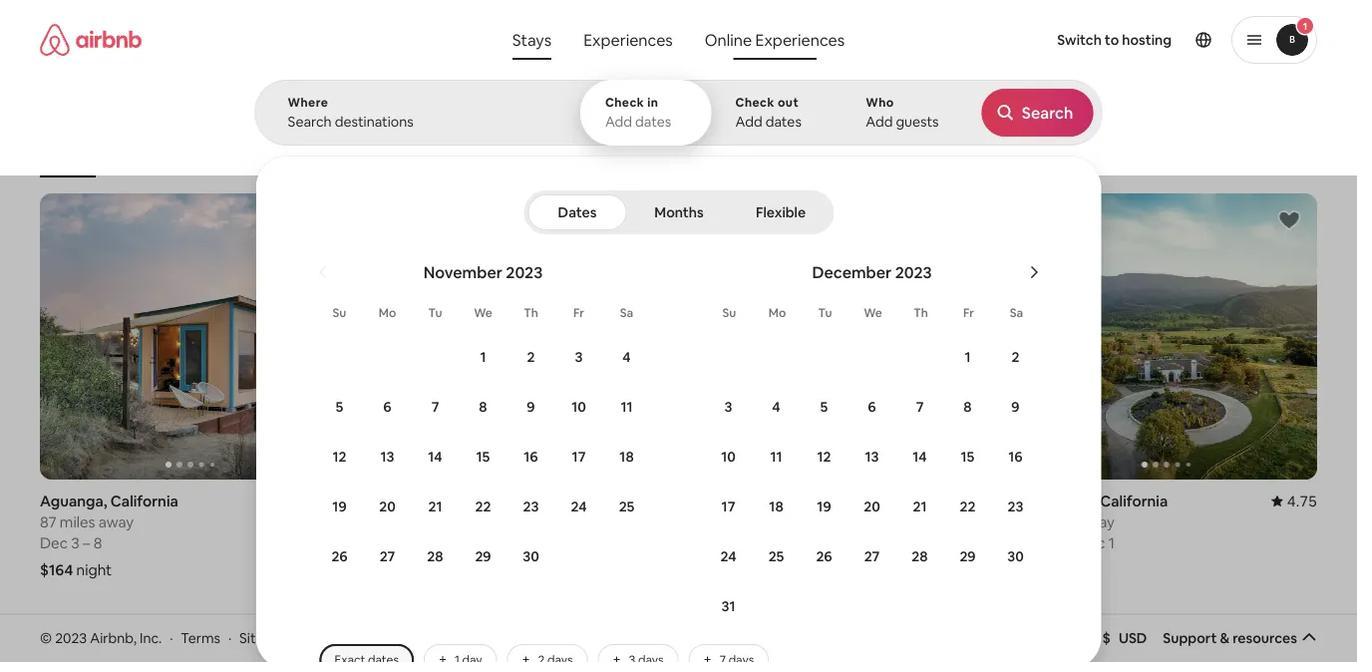 Task type: describe. For each thing, give the bounding box(es) containing it.
8 for second 8 button from the left
[[963, 398, 971, 416]]

experiences inside 'button'
[[583, 29, 673, 50]]

privacy link
[[311, 629, 357, 647]]

0 vertical spatial 24 button
[[554, 483, 602, 531]]

flexible
[[755, 203, 805, 221]]

ynez,
[[1059, 491, 1097, 511]]

stays
[[512, 29, 552, 50]]

©
[[40, 629, 52, 647]]

1 12 button from the left
[[315, 433, 363, 481]]

– for $1,091
[[731, 533, 738, 553]]

1 27 button from the left
[[363, 532, 411, 580]]

1 9 from the left
[[526, 398, 535, 416]]

support & resources button
[[1163, 629, 1317, 647]]

add inside who add guests
[[866, 113, 893, 131]]

16 for first 16 button from the left
[[523, 448, 538, 466]]

0 vertical spatial 11 button
[[602, 383, 650, 431]]

night for $164
[[76, 560, 112, 579]]

2 27 button from the left
[[848, 532, 895, 580]]

0 horizontal spatial 17
[[572, 448, 585, 466]]

1 horizontal spatial 18 button
[[752, 483, 800, 531]]

choices
[[457, 629, 509, 647]]

1 · from the left
[[170, 629, 173, 647]]

nov inside 'santa ynez, california 110 miles away nov 26 – dec 1 $2,383 night'
[[1016, 533, 1043, 553]]

santa
[[1016, 491, 1056, 511]]

25 for bottommost 25 button
[[768, 547, 784, 565]]

terms · sitemap
[[181, 629, 293, 647]]

6 inside malibu, california 40 miles away nov 1 – 6 $3,795 night
[[416, 533, 425, 553]]

nov for 36
[[691, 533, 718, 553]]

in
[[647, 95, 658, 110]]

support
[[1163, 629, 1217, 647]]

2 experiences from the left
[[755, 29, 845, 50]]

who
[[866, 95, 894, 110]]

aguanga, california 87 miles away dec 3 – 8 $164 night
[[40, 491, 178, 579]]

display
[[1113, 131, 1153, 146]]

1 vertical spatial 4 button
[[752, 383, 800, 431]]

1 vertical spatial 11 button
[[752, 433, 800, 481]]

5 for first 5 button from right
[[820, 398, 828, 416]]

months button
[[630, 194, 727, 230]]

2 20 from the left
[[863, 498, 880, 516]]

87
[[40, 512, 56, 532]]

2 button for november 2023
[[507, 333, 554, 381]]

$2,383
[[1016, 560, 1063, 579]]

1 5 button from the left
[[315, 383, 363, 431]]

2 7 button from the left
[[895, 383, 943, 431]]

6 inside malibu, california 36 miles away nov 1 – 6 $1,091 night
[[741, 533, 750, 553]]

2 we from the left
[[863, 305, 882, 321]]

1 30 button from the left
[[507, 532, 554, 580]]

resources
[[1233, 629, 1297, 647]]

2 28 button from the left
[[895, 532, 943, 580]]

– for $3,795
[[405, 533, 413, 553]]

2023 for november
[[505, 262, 542, 282]]

1 su from the left
[[332, 305, 346, 321]]

1 inside 'santa ynez, california 110 miles away nov 26 – dec 1 $2,383 night'
[[1109, 533, 1115, 553]]

1 vertical spatial 18
[[769, 498, 783, 516]]

switch to hosting
[[1057, 31, 1172, 49]]

december
[[812, 262, 891, 282]]

dates for check in add dates
[[635, 113, 671, 131]]

1 6 button from the left
[[363, 383, 411, 431]]

grand
[[303, 148, 338, 163]]

amazing views
[[596, 147, 680, 163]]

1 28 from the left
[[427, 547, 443, 565]]

1 horizontal spatial 24
[[720, 547, 736, 565]]

terms link
[[181, 629, 220, 647]]

stays tab panel
[[255, 80, 1357, 662]]

2 button for december 2023
[[991, 333, 1039, 381]]

0 vertical spatial 24
[[570, 498, 586, 516]]

nov for 40
[[365, 533, 392, 553]]

1 19 button from the left
[[315, 483, 363, 531]]

night for $1,091
[[737, 560, 773, 579]]

out
[[778, 95, 799, 110]]

1 mo from the left
[[378, 305, 396, 321]]

0 vertical spatial 25 button
[[602, 483, 650, 531]]

iconic cities
[[410, 147, 476, 163]]

1 26 button from the left
[[315, 532, 363, 580]]

1 button for november 2023
[[459, 333, 507, 381]]

none search field containing stays
[[255, 0, 1357, 662]]

0 horizontal spatial 18 button
[[602, 433, 650, 481]]

$1,091
[[691, 560, 734, 579]]

1 horizontal spatial 24 button
[[704, 532, 752, 580]]

2 20 button from the left
[[848, 483, 895, 531]]

1 fr from the left
[[573, 305, 584, 321]]

amazing
[[596, 147, 646, 163]]

usd
[[1119, 629, 1147, 647]]

flexible button
[[731, 194, 830, 230]]

california for aguanga, california 87 miles away dec 3 – 8 $164 night
[[111, 491, 178, 511]]

add to wishlist: malibu, california image
[[627, 208, 651, 232]]

2 su from the left
[[722, 305, 736, 321]]

2 tu from the left
[[818, 305, 832, 321]]

1 20 button from the left
[[363, 483, 411, 531]]

1 button for december 2023
[[943, 333, 991, 381]]

1 vertical spatial 10
[[721, 448, 735, 466]]

your privacy choices link
[[376, 629, 543, 648]]

2 22 button from the left
[[943, 483, 991, 531]]

1 vertical spatial 3 button
[[704, 383, 752, 431]]

tab list inside stays tab panel
[[528, 190, 830, 234]]

1 13 button from the left
[[363, 433, 411, 481]]

12 for 2nd 12 "button" from right
[[332, 448, 346, 466]]

0 horizontal spatial 10 button
[[554, 383, 602, 431]]

months
[[654, 203, 703, 221]]

2 horizontal spatial 3
[[724, 398, 732, 416]]

21 for second 21 button from the left
[[912, 498, 926, 516]]

add for check out add dates
[[735, 113, 763, 131]]

grand pianos
[[303, 148, 378, 163]]

15 for second 15 button from the left
[[960, 448, 974, 466]]

1 8 button from the left
[[459, 383, 507, 431]]

check for check out add dates
[[735, 95, 775, 110]]

2 7 from the left
[[916, 398, 923, 416]]

1 15 button from the left
[[459, 433, 507, 481]]

sitemap
[[239, 629, 293, 647]]

1 20 from the left
[[379, 498, 395, 516]]

© 2023 airbnb, inc. ·
[[40, 629, 173, 647]]

support & resources
[[1163, 629, 1297, 647]]

dec inside 'santa ynez, california 110 miles away nov 26 – dec 1 $2,383 night'
[[1078, 533, 1105, 553]]

add to wishlist: santa ynez, california image
[[1277, 208, 1301, 232]]

2 12 button from the left
[[800, 433, 848, 481]]

0 horizontal spatial 11
[[620, 398, 632, 416]]

profile element
[[878, 0, 1317, 80]]

– inside 'santa ynez, california 110 miles away nov 26 – dec 1 $2,383 night'
[[1067, 533, 1074, 553]]

malibu, california 40 miles away nov 1 – 6 $3,795 night
[[365, 491, 486, 579]]

night inside 'santa ynez, california 110 miles away nov 26 – dec 1 $2,383 night'
[[1066, 560, 1102, 579]]

dates
[[558, 203, 596, 221]]

1 23 button from the left
[[507, 483, 554, 531]]

4 for bottom 4 button
[[772, 398, 780, 416]]

2 sa from the left
[[1009, 305, 1023, 321]]

14 for second 14 button
[[912, 448, 927, 466]]

2 16 button from the left
[[991, 433, 1039, 481]]

16 for 2nd 16 button
[[1008, 448, 1022, 466]]

1 22 button from the left
[[459, 483, 507, 531]]

miles for 40
[[386, 512, 422, 532]]

inc.
[[140, 629, 162, 647]]

2 14 button from the left
[[895, 433, 943, 481]]

2 26 button from the left
[[800, 532, 848, 580]]

2 fr from the left
[[963, 305, 974, 321]]

2 add to wishlist: temecula, california image from the left
[[627, 636, 651, 660]]

stays button
[[496, 20, 568, 60]]

0 vertical spatial 3 button
[[554, 333, 602, 381]]

malibu, california 36 miles away nov 1 – 6 $1,091 night
[[691, 491, 811, 579]]

2 mo from the left
[[768, 305, 786, 321]]

check out add dates
[[735, 95, 802, 131]]

2 8 button from the left
[[943, 383, 991, 431]]

12 for first 12 "button" from right
[[817, 448, 831, 466]]

2 9 button from the left
[[991, 383, 1039, 431]]

cabins
[[517, 148, 556, 163]]

terms
[[181, 629, 220, 647]]

your
[[376, 629, 405, 647]]

december 2023
[[812, 262, 931, 282]]

2023 for december
[[895, 262, 931, 282]]

1 horizontal spatial 11
[[770, 448, 782, 466]]

13 for 1st 13 button from the right
[[865, 448, 878, 466]]

1 7 from the left
[[431, 398, 439, 416]]

0 vertical spatial 3
[[574, 348, 582, 366]]

total
[[1156, 131, 1183, 146]]

to
[[1105, 31, 1119, 49]]

what can we help you find? tab list
[[496, 20, 689, 60]]

dates button
[[528, 194, 626, 230]]

switch to hosting link
[[1045, 19, 1184, 61]]

1 add to wishlist: temecula, california image from the left
[[301, 636, 325, 660]]

november 2023
[[423, 262, 542, 282]]

31
[[721, 597, 735, 615]]

0 horizontal spatial 10
[[571, 398, 586, 416]]

19 for 2nd 19 button from the right
[[332, 498, 346, 516]]

miles for 87
[[60, 512, 95, 532]]

check in add dates
[[605, 95, 671, 131]]

2 for december 2023
[[1011, 348, 1019, 366]]

who add guests
[[866, 95, 939, 131]]

0 horizontal spatial 18
[[619, 448, 633, 466]]

4 for 4 button to the left
[[622, 348, 630, 366]]

iconic
[[410, 147, 444, 163]]

2 5 button from the left
[[800, 383, 848, 431]]

4.95
[[311, 491, 341, 511]]

2 29 button from the left
[[943, 532, 991, 580]]

29 for 2nd the 29 button from the right
[[475, 547, 491, 565]]



Task type: vqa. For each thing, say whether or not it's contained in the screenshot.


Task type: locate. For each thing, give the bounding box(es) containing it.
dates for check out add dates
[[766, 113, 802, 131]]

1 horizontal spatial 30
[[1007, 547, 1023, 565]]

0 horizontal spatial 27 button
[[363, 532, 411, 580]]

1 vertical spatial 11
[[770, 448, 782, 466]]

we down 'november 2023'
[[473, 305, 492, 321]]

1 horizontal spatial 12 button
[[800, 433, 848, 481]]

your privacy choices
[[376, 629, 509, 647]]

1 experiences from the left
[[583, 29, 673, 50]]

3 inside aguanga, california 87 miles away dec 3 – 8 $164 night
[[71, 533, 79, 553]]

1 14 button from the left
[[411, 433, 459, 481]]

1 21 button from the left
[[411, 483, 459, 531]]

1 horizontal spatial 6 button
[[848, 383, 895, 431]]

1 vertical spatial 17 button
[[704, 483, 752, 531]]

1 night from the left
[[76, 560, 112, 579]]

· right terms
[[228, 629, 232, 647]]

tab list containing dates
[[528, 190, 830, 234]]

miles down aguanga,
[[60, 512, 95, 532]]

29 button left $2,383
[[943, 532, 991, 580]]

0 horizontal spatial 4
[[622, 348, 630, 366]]

experiences up out
[[755, 29, 845, 50]]

2 13 from the left
[[865, 448, 878, 466]]

4 away from the left
[[1079, 512, 1115, 532]]

1 malibu, from the left
[[365, 491, 415, 511]]

tu down november at the left
[[428, 305, 442, 321]]

24 button down 36
[[704, 532, 752, 580]]

8 inside aguanga, california 87 miles away dec 3 – 8 $164 night
[[93, 533, 102, 553]]

where
[[288, 95, 328, 110]]

1 horizontal spatial 2
[[1011, 348, 1019, 366]]

19 right malibu, california 36 miles away nov 1 – 6 $1,091 night
[[817, 498, 831, 516]]

night right $2,383
[[1066, 560, 1102, 579]]

1 29 from the left
[[475, 547, 491, 565]]

16
[[523, 448, 538, 466], [1008, 448, 1022, 466]]

29 button up choices
[[459, 532, 507, 580]]

away inside aguanga, california 87 miles away dec 3 – 8 $164 night
[[99, 512, 134, 532]]

30 button down 110
[[991, 532, 1039, 580]]

11 button up 5.0 out of 5 average rating image
[[602, 383, 650, 431]]

2 california from the left
[[418, 491, 486, 511]]

$164
[[40, 560, 73, 579]]

check left in
[[605, 95, 644, 110]]

add down who
[[866, 113, 893, 131]]

1 horizontal spatial 29
[[959, 547, 975, 565]]

california for malibu, california 36 miles away nov 1 – 6 $1,091 night
[[744, 491, 811, 511]]

1 vertical spatial 17
[[721, 498, 735, 516]]

switch
[[1057, 31, 1102, 49]]

24 up the 31 button in the right of the page
[[720, 547, 736, 565]]

omg!
[[724, 148, 756, 163]]

mo
[[378, 305, 396, 321], [768, 305, 786, 321]]

$ usd
[[1102, 629, 1147, 647]]

night for $3,795
[[414, 560, 450, 579]]

110
[[1016, 512, 1037, 532]]

privacy inside your privacy choices 'link'
[[408, 629, 454, 647]]

2 21 button from the left
[[895, 483, 943, 531]]

dec inside aguanga, california 87 miles away dec 3 – 8 $164 night
[[40, 533, 68, 553]]

0 horizontal spatial 11 button
[[602, 383, 650, 431]]

1 inside malibu, california 40 miles away nov 1 – 6 $3,795 night
[[396, 533, 402, 553]]

23 for first '23' button
[[523, 498, 538, 516]]

11 up malibu, california 36 miles away nov 1 – 6 $1,091 night
[[770, 448, 782, 466]]

0 horizontal spatial 5
[[335, 398, 343, 416]]

2 horizontal spatial ·
[[365, 629, 368, 647]]

california
[[111, 491, 178, 511], [418, 491, 486, 511], [744, 491, 811, 511], [1100, 491, 1168, 511]]

2 1 button from the left
[[943, 333, 991, 381]]

2 16 from the left
[[1008, 448, 1022, 466]]

12
[[332, 448, 346, 466], [817, 448, 831, 466]]

1 horizontal spatial 26
[[816, 547, 832, 565]]

away inside malibu, california 40 miles away nov 1 – 6 $3,795 night
[[425, 512, 460, 532]]

29 button
[[459, 532, 507, 580], [943, 532, 991, 580]]

1 privacy from the left
[[311, 629, 357, 647]]

1 9 button from the left
[[507, 383, 554, 431]]

miles right 40
[[386, 512, 422, 532]]

dates
[[635, 113, 671, 131], [766, 113, 802, 131]]

0 horizontal spatial add
[[605, 113, 632, 131]]

0 horizontal spatial 2
[[527, 348, 534, 366]]

2 30 button from the left
[[991, 532, 1039, 580]]

malibu, for 36
[[691, 491, 740, 511]]

Where field
[[288, 113, 548, 131]]

away down the ynez,
[[1079, 512, 1115, 532]]

before
[[1185, 131, 1223, 146]]

4.95 out of 5 average rating image
[[295, 491, 341, 511]]

night inside malibu, california 40 miles away nov 1 – 6 $3,795 night
[[414, 560, 450, 579]]

5
[[335, 398, 343, 416], [820, 398, 828, 416]]

1 15 from the left
[[476, 448, 490, 466]]

1 horizontal spatial 30 button
[[991, 532, 1039, 580]]

0 horizontal spatial 27
[[379, 547, 395, 565]]

2 22 from the left
[[959, 498, 975, 516]]

13
[[380, 448, 394, 466], [865, 448, 878, 466]]

2023 right ©
[[55, 629, 87, 647]]

1 13 from the left
[[380, 448, 394, 466]]

1 horizontal spatial 26 button
[[800, 532, 848, 580]]

3 button
[[554, 333, 602, 381], [704, 383, 752, 431]]

– up "$1,091"
[[731, 533, 738, 553]]

2 5 from the left
[[820, 398, 828, 416]]

4
[[622, 348, 630, 366], [772, 398, 780, 416]]

19 left 40
[[332, 498, 346, 516]]

20 button
[[363, 483, 411, 531], [848, 483, 895, 531]]

24 button left 5.0 out of 5 average rating image
[[554, 483, 602, 531]]

2023 right november at the left
[[505, 262, 542, 282]]

1 horizontal spatial 2 button
[[991, 333, 1039, 381]]

27 for second 27 'button' from left
[[864, 547, 879, 565]]

1 7 button from the left
[[411, 383, 459, 431]]

11 up 5.0 out of 5 average rating image
[[620, 398, 632, 416]]

19 for 1st 19 button from the right
[[817, 498, 831, 516]]

0 horizontal spatial 28
[[427, 547, 443, 565]]

2 miles from the left
[[386, 512, 422, 532]]

away
[[99, 512, 134, 532], [425, 512, 460, 532], [750, 512, 785, 532], [1079, 512, 1115, 532]]

0 horizontal spatial 21 button
[[411, 483, 459, 531]]

0 horizontal spatial 3
[[71, 533, 79, 553]]

1 28 button from the left
[[411, 532, 459, 580]]

1 check from the left
[[605, 95, 644, 110]]

2 nov from the left
[[691, 533, 718, 553]]

– inside malibu, california 36 miles away nov 1 – 6 $1,091 night
[[731, 533, 738, 553]]

2 for november 2023
[[527, 348, 534, 366]]

california for malibu, california 40 miles away nov 1 – 6 $3,795 night
[[418, 491, 486, 511]]

1 away from the left
[[99, 512, 134, 532]]

25 right "$1,091"
[[768, 547, 784, 565]]

– up the '$3,795'
[[405, 533, 413, 553]]

1 add from the left
[[605, 113, 632, 131]]

dec down the ynez,
[[1078, 533, 1105, 553]]

add to wishlist: fallbrook, california image
[[1277, 636, 1301, 660]]

1 horizontal spatial 3 button
[[704, 383, 752, 431]]

1 tu from the left
[[428, 305, 442, 321]]

1 horizontal spatial tu
[[818, 305, 832, 321]]

check left out
[[735, 95, 775, 110]]

0 vertical spatial 17
[[572, 448, 585, 466]]

2 14 from the left
[[912, 448, 927, 466]]

1 horizontal spatial 28 button
[[895, 532, 943, 580]]

22 for second the "22" button from right
[[475, 498, 491, 516]]

add inside check in add dates
[[605, 113, 632, 131]]

night right $164
[[76, 560, 112, 579]]

0 horizontal spatial 1 button
[[459, 333, 507, 381]]

add to wishlist: temecula, california image
[[301, 636, 325, 660], [627, 636, 651, 660]]

privacy ·
[[311, 629, 368, 647]]

4 california from the left
[[1100, 491, 1168, 511]]

0 horizontal spatial 3 button
[[554, 333, 602, 381]]

display total before taxes
[[1113, 131, 1256, 146]]

1 vertical spatial 4
[[772, 398, 780, 416]]

nov down 110
[[1016, 533, 1043, 553]]

th
[[523, 305, 538, 321], [913, 305, 928, 321]]

night right the '$3,795'
[[414, 560, 450, 579]]

0 horizontal spatial 15 button
[[459, 433, 507, 481]]

1 th from the left
[[523, 305, 538, 321]]

we
[[473, 305, 492, 321], [863, 305, 882, 321]]

night inside aguanga, california 87 miles away dec 3 – 8 $164 night
[[76, 560, 112, 579]]

2 horizontal spatial nov
[[1016, 533, 1043, 553]]

8 for 1st 8 button
[[479, 398, 487, 416]]

add up omg!
[[735, 113, 763, 131]]

0 horizontal spatial dec
[[40, 533, 68, 553]]

18 button up 5.0 out of 5 average rating image
[[602, 433, 650, 481]]

$
[[1102, 629, 1111, 647]]

group containing iconic cities
[[40, 100, 975, 177]]

&
[[1220, 629, 1230, 647]]

2 night from the left
[[414, 560, 450, 579]]

miles inside 'santa ynez, california 110 miles away nov 26 – dec 1 $2,383 night'
[[1041, 512, 1076, 532]]

30 for 1st 30 button from the left
[[522, 547, 539, 565]]

27 button
[[363, 532, 411, 580], [848, 532, 895, 580]]

2 dec from the left
[[1078, 533, 1105, 553]]

6 button
[[363, 383, 411, 431], [848, 383, 895, 431]]

0 horizontal spatial 16
[[523, 448, 538, 466]]

0 horizontal spatial 25
[[618, 498, 634, 516]]

1 horizontal spatial add
[[735, 113, 763, 131]]

malibu, inside malibu, california 40 miles away nov 1 – 6 $3,795 night
[[365, 491, 415, 511]]

online
[[705, 29, 752, 50]]

2 21 from the left
[[912, 498, 926, 516]]

1 inside dropdown button
[[1303, 19, 1308, 32]]

dates down in
[[635, 113, 671, 131]]

2 malibu, from the left
[[691, 491, 740, 511]]

privacy left your
[[311, 629, 357, 647]]

away down aguanga,
[[99, 512, 134, 532]]

0 horizontal spatial privacy
[[311, 629, 357, 647]]

30 button up choices
[[507, 532, 554, 580]]

1 horizontal spatial 20 button
[[848, 483, 895, 531]]

0 horizontal spatial 13 button
[[363, 433, 411, 481]]

mansions
[[802, 148, 854, 163]]

18 right 36
[[769, 498, 783, 516]]

2023 for ©
[[55, 629, 87, 647]]

check inside check in add dates
[[605, 95, 644, 110]]

1 horizontal spatial experiences
[[755, 29, 845, 50]]

pianos
[[341, 148, 378, 163]]

13 button
[[363, 433, 411, 481], [848, 433, 895, 481]]

18 button right 36
[[752, 483, 800, 531]]

malibu, up 40
[[365, 491, 415, 511]]

2023
[[505, 262, 542, 282], [895, 262, 931, 282], [55, 629, 87, 647]]

31 button
[[704, 582, 752, 630]]

21 for second 21 button from the right
[[428, 498, 442, 516]]

0 horizontal spatial 4 button
[[602, 333, 650, 381]]

privacy right your
[[408, 629, 454, 647]]

1 1 button from the left
[[459, 333, 507, 381]]

miles for 36
[[711, 512, 747, 532]]

1 horizontal spatial 7 button
[[895, 383, 943, 431]]

check
[[605, 95, 644, 110], [735, 95, 775, 110]]

1 horizontal spatial 23 button
[[991, 483, 1039, 531]]

0 horizontal spatial 2 button
[[507, 333, 554, 381]]

1 horizontal spatial we
[[863, 305, 882, 321]]

26 left the '$3,795'
[[331, 547, 347, 565]]

26 up $2,383
[[1046, 533, 1064, 553]]

away right 40
[[425, 512, 460, 532]]

2 9 from the left
[[1011, 398, 1019, 416]]

2 23 button from the left
[[991, 483, 1039, 531]]

1 30 from the left
[[522, 547, 539, 565]]

malibu, inside malibu, california 36 miles away nov 1 – 6 $1,091 night
[[691, 491, 740, 511]]

15 for 1st 15 button from the left
[[476, 448, 490, 466]]

1 horizontal spatial 17 button
[[704, 483, 752, 531]]

hosting
[[1122, 31, 1172, 49]]

taxes
[[1226, 131, 1256, 146]]

th down the december 2023
[[913, 305, 928, 321]]

26 inside 'santa ynez, california 110 miles away nov 26 – dec 1 $2,383 night'
[[1046, 533, 1064, 553]]

36
[[691, 512, 708, 532]]

· right "inc."
[[170, 629, 173, 647]]

0 horizontal spatial 24
[[570, 498, 586, 516]]

1 dec from the left
[[40, 533, 68, 553]]

1 horizontal spatial 10 button
[[704, 433, 752, 481]]

online experiences
[[705, 29, 845, 50]]

$3,795
[[365, 560, 411, 579]]

0 horizontal spatial 20
[[379, 498, 395, 516]]

1 14 from the left
[[428, 448, 442, 466]]

6
[[383, 398, 391, 416], [867, 398, 876, 416], [416, 533, 425, 553], [741, 533, 750, 553]]

nov
[[365, 533, 392, 553], [691, 533, 718, 553], [1016, 533, 1043, 553]]

8 button
[[459, 383, 507, 431], [943, 383, 991, 431]]

1 sa from the left
[[620, 305, 633, 321]]

– down the ynez,
[[1067, 533, 1074, 553]]

– inside malibu, california 40 miles away nov 1 – 6 $3,795 night
[[405, 533, 413, 553]]

th down 'november 2023'
[[523, 305, 538, 321]]

2 19 from the left
[[817, 498, 831, 516]]

nov inside malibu, california 40 miles away nov 1 – 6 $3,795 night
[[365, 533, 392, 553]]

tu
[[428, 305, 442, 321], [818, 305, 832, 321]]

1 horizontal spatial 9 button
[[991, 383, 1039, 431]]

away for $3,795
[[425, 512, 460, 532]]

15
[[476, 448, 490, 466], [960, 448, 974, 466]]

nov inside malibu, california 36 miles away nov 1 – 6 $1,091 night
[[691, 533, 718, 553]]

0 horizontal spatial 29
[[475, 547, 491, 565]]

26 for 1st 26 button from right
[[816, 547, 832, 565]]

– down aguanga,
[[83, 533, 90, 553]]

2 th from the left
[[913, 305, 928, 321]]

0 horizontal spatial add to wishlist: temecula, california image
[[301, 636, 325, 660]]

night inside malibu, california 36 miles away nov 1 – 6 $1,091 night
[[737, 560, 773, 579]]

0 horizontal spatial 30 button
[[507, 532, 554, 580]]

2 privacy from the left
[[408, 629, 454, 647]]

1 horizontal spatial 20
[[863, 498, 880, 516]]

display total before taxes button
[[1096, 115, 1317, 163]]

2 6 button from the left
[[848, 383, 895, 431]]

1 5 from the left
[[335, 398, 343, 416]]

0 horizontal spatial 14 button
[[411, 433, 459, 481]]

3 · from the left
[[365, 629, 368, 647]]

away for $164
[[99, 512, 134, 532]]

1 dates from the left
[[635, 113, 671, 131]]

1 horizontal spatial 1 button
[[943, 333, 991, 381]]

dates inside check in add dates
[[635, 113, 671, 131]]

40
[[365, 512, 383, 532]]

1 we from the left
[[473, 305, 492, 321]]

2 – from the left
[[405, 533, 413, 553]]

experiences button
[[568, 20, 689, 60]]

dec down 87
[[40, 533, 68, 553]]

1 horizontal spatial add to wishlist: temecula, california image
[[627, 636, 651, 660]]

29 for first the 29 button from the right
[[959, 547, 975, 565]]

fr
[[573, 305, 584, 321], [963, 305, 974, 321]]

1 16 button from the left
[[507, 433, 554, 481]]

tu down 'december'
[[818, 305, 832, 321]]

11 button up malibu, california 36 miles away nov 1 – 6 $1,091 night
[[752, 433, 800, 481]]

2 12 from the left
[[817, 448, 831, 466]]

1 horizontal spatial 27 button
[[848, 532, 895, 580]]

9 button
[[507, 383, 554, 431], [991, 383, 1039, 431]]

miles inside malibu, california 36 miles away nov 1 – 6 $1,091 night
[[711, 512, 747, 532]]

22 for second the "22" button from the left
[[959, 498, 975, 516]]

0 horizontal spatial 23 button
[[507, 483, 554, 531]]

28 button
[[411, 532, 459, 580], [895, 532, 943, 580]]

29 up choices
[[475, 547, 491, 565]]

1 horizontal spatial 5 button
[[800, 383, 848, 431]]

2 13 button from the left
[[848, 433, 895, 481]]

miles down the ynez,
[[1041, 512, 1076, 532]]

0 vertical spatial 17 button
[[554, 433, 602, 481]]

malibu, for 40
[[365, 491, 415, 511]]

tab list
[[528, 190, 830, 234]]

malibu, up 36
[[691, 491, 740, 511]]

0 horizontal spatial 25 button
[[602, 483, 650, 531]]

1 2 from the left
[[527, 348, 534, 366]]

views
[[648, 147, 680, 163]]

1 horizontal spatial 10
[[721, 448, 735, 466]]

miles
[[60, 512, 95, 532], [386, 512, 422, 532], [711, 512, 747, 532], [1041, 512, 1076, 532]]

miles inside malibu, california 40 miles away nov 1 – 6 $3,795 night
[[386, 512, 422, 532]]

23
[[523, 498, 538, 516], [1007, 498, 1023, 516]]

2 19 button from the left
[[800, 483, 848, 531]]

check inside check out add dates
[[735, 95, 775, 110]]

3 miles from the left
[[711, 512, 747, 532]]

1 vertical spatial 10 button
[[704, 433, 752, 481]]

california inside malibu, california 36 miles away nov 1 – 6 $1,091 night
[[744, 491, 811, 511]]

away right 36
[[750, 512, 785, 532]]

18
[[619, 448, 633, 466], [769, 498, 783, 516]]

· left your
[[365, 629, 368, 647]]

10 button
[[554, 383, 602, 431], [704, 433, 752, 481]]

1 vertical spatial 25
[[768, 547, 784, 565]]

0 horizontal spatial sa
[[620, 305, 633, 321]]

california inside 'santa ynez, california 110 miles away nov 26 – dec 1 $2,383 night'
[[1100, 491, 1168, 511]]

1 horizontal spatial 17
[[721, 498, 735, 516]]

13 for first 13 button
[[380, 448, 394, 466]]

· for terms · sitemap
[[228, 629, 232, 647]]

dates inside check out add dates
[[766, 113, 802, 131]]

0 vertical spatial 18
[[619, 448, 633, 466]]

airbnb,
[[90, 629, 137, 647]]

25 button right "$1,091"
[[752, 532, 800, 580]]

2 15 button from the left
[[943, 433, 991, 481]]

1 horizontal spatial 14
[[912, 448, 927, 466]]

25 left 36
[[618, 498, 634, 516]]

1 horizontal spatial check
[[735, 95, 775, 110]]

30
[[522, 547, 539, 565], [1007, 547, 1023, 565]]

santa ynez, california 110 miles away nov 26 – dec 1 $2,383 night
[[1016, 491, 1168, 579]]

sitemap link
[[239, 629, 293, 647]]

30 for second 30 button from left
[[1007, 547, 1023, 565]]

2 2 button from the left
[[991, 333, 1039, 381]]

cities
[[446, 147, 476, 163]]

play
[[232, 148, 255, 163]]

0 horizontal spatial 22
[[475, 498, 491, 516]]

4.75 out of 5 average rating image
[[1271, 491, 1317, 511]]

25
[[618, 498, 634, 516], [768, 547, 784, 565]]

aguanga,
[[40, 491, 107, 511]]

0 horizontal spatial 13
[[380, 448, 394, 466]]

1 23 from the left
[[523, 498, 538, 516]]

25 for the topmost 25 button
[[618, 498, 634, 516]]

dates down out
[[766, 113, 802, 131]]

2 15 from the left
[[960, 448, 974, 466]]

0 horizontal spatial dates
[[635, 113, 671, 131]]

– for $164
[[83, 533, 90, 553]]

24 left 5.0 out of 5 average rating image
[[570, 498, 586, 516]]

nov down 36
[[691, 533, 718, 553]]

away for $1,091
[[750, 512, 785, 532]]

miles inside aguanga, california 87 miles away dec 3 – 8 $164 night
[[60, 512, 95, 532]]

5 for 2nd 5 button from right
[[335, 398, 343, 416]]

california inside malibu, california 40 miles away nov 1 – 6 $3,795 night
[[418, 491, 486, 511]]

1 miles from the left
[[60, 512, 95, 532]]

19 button
[[315, 483, 363, 531], [800, 483, 848, 531]]

1 inside malibu, california 36 miles away nov 1 – 6 $1,091 night
[[721, 533, 727, 553]]

23 for 1st '23' button from the right
[[1007, 498, 1023, 516]]

dec
[[40, 533, 68, 553], [1078, 533, 1105, 553]]

miles right 36
[[711, 512, 747, 532]]

1 horizontal spatial 8 button
[[943, 383, 991, 431]]

0 horizontal spatial 17 button
[[554, 433, 602, 481]]

2 28 from the left
[[911, 547, 928, 565]]

3 california from the left
[[744, 491, 811, 511]]

add up "amazing"
[[605, 113, 632, 131]]

18 up 5.0 out of 5 average rating image
[[619, 448, 633, 466]]

1 horizontal spatial su
[[722, 305, 736, 321]]

1 21 from the left
[[428, 498, 442, 516]]

1 horizontal spatial 4 button
[[752, 383, 800, 431]]

1 27 from the left
[[379, 547, 395, 565]]

5.0 out of 5 average rating image
[[629, 492, 667, 511]]

0 horizontal spatial 7
[[431, 398, 439, 416]]

0 horizontal spatial 19
[[332, 498, 346, 516]]

26 right malibu, california 36 miles away nov 1 – 6 $1,091 night
[[816, 547, 832, 565]]

guests
[[896, 113, 939, 131]]

away inside 'santa ynez, california 110 miles away nov 26 – dec 1 $2,383 night'
[[1079, 512, 1115, 532]]

experiences up in
[[583, 29, 673, 50]]

0 horizontal spatial 19 button
[[315, 483, 363, 531]]

1 16 from the left
[[523, 448, 538, 466]]

7 button
[[411, 383, 459, 431], [895, 383, 943, 431]]

0 horizontal spatial ·
[[170, 629, 173, 647]]

1 vertical spatial 25 button
[[752, 532, 800, 580]]

27 for 1st 27 'button'
[[379, 547, 395, 565]]

1 horizontal spatial 13 button
[[848, 433, 895, 481]]

0 horizontal spatial check
[[605, 95, 644, 110]]

calendar application
[[279, 240, 1357, 636]]

1 – from the left
[[83, 533, 90, 553]]

14 for 2nd 14 button from the right
[[428, 448, 442, 466]]

1 horizontal spatial 3
[[574, 348, 582, 366]]

add for check in add dates
[[605, 113, 632, 131]]

nov down 40
[[365, 533, 392, 553]]

skiing
[[899, 148, 933, 163]]

2023 right 'december'
[[895, 262, 931, 282]]

1 horizontal spatial sa
[[1009, 305, 1023, 321]]

1 horizontal spatial 28
[[911, 547, 928, 565]]

0 horizontal spatial 15
[[476, 448, 490, 466]]

2 2 from the left
[[1011, 348, 1019, 366]]

1 button
[[1232, 16, 1317, 64]]

4 – from the left
[[1067, 533, 1074, 553]]

1 29 button from the left
[[459, 532, 507, 580]]

29 left $2,383
[[959, 547, 975, 565]]

1 horizontal spatial 5
[[820, 398, 828, 416]]

november
[[423, 262, 502, 282]]

0 horizontal spatial malibu,
[[365, 491, 415, 511]]

california inside aguanga, california 87 miles away dec 3 – 8 $164 night
[[111, 491, 178, 511]]

26
[[1046, 533, 1064, 553], [331, 547, 347, 565], [816, 547, 832, 565]]

26 for 1st 26 button from the left
[[331, 547, 347, 565]]

1 horizontal spatial 15 button
[[943, 433, 991, 481]]

away inside malibu, california 36 miles away nov 1 – 6 $1,091 night
[[750, 512, 785, 532]]

check for check in add dates
[[605, 95, 644, 110]]

online experiences link
[[689, 20, 861, 60]]

we down the december 2023
[[863, 305, 882, 321]]

night right "$1,091"
[[737, 560, 773, 579]]

2 horizontal spatial 8
[[963, 398, 971, 416]]

0 horizontal spatial 12 button
[[315, 433, 363, 481]]

None search field
[[255, 0, 1357, 662]]

1 nov from the left
[[365, 533, 392, 553]]

4 miles from the left
[[1041, 512, 1076, 532]]

0 horizontal spatial 23
[[523, 498, 538, 516]]

3 away from the left
[[750, 512, 785, 532]]

4.75
[[1287, 491, 1317, 511]]

25 button left 36
[[602, 483, 650, 531]]

add inside check out add dates
[[735, 113, 763, 131]]

· for privacy ·
[[365, 629, 368, 647]]

group
[[40, 100, 975, 177], [40, 193, 341, 480], [365, 193, 667, 480], [691, 193, 992, 480], [1016, 193, 1317, 480], [40, 621, 341, 662], [365, 621, 667, 662], [691, 621, 992, 662], [1016, 621, 1317, 662]]

– inside aguanga, california 87 miles away dec 3 – 8 $164 night
[[83, 533, 90, 553]]

1 horizontal spatial 19
[[817, 498, 831, 516]]



